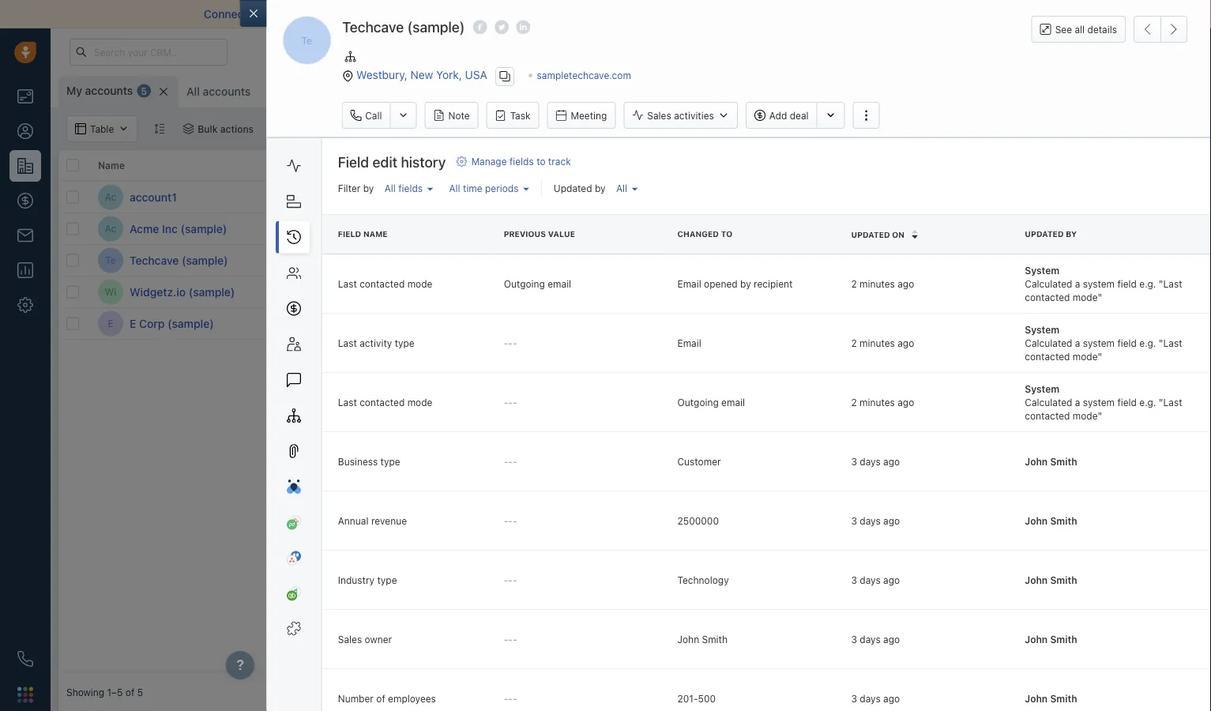Task type: describe. For each thing, give the bounding box(es) containing it.
changed
[[678, 229, 719, 239]]

e.g. for email
[[1140, 396, 1156, 407]]

related
[[304, 160, 339, 171]]

--- for last contacted mode
[[504, 396, 517, 407]]

technology
[[678, 574, 729, 585]]

website
[[422, 160, 460, 171]]

all for all accounts
[[187, 85, 200, 98]]

2 system from the top
[[1083, 337, 1115, 348]]

connect your mailbox link
[[204, 8, 321, 21]]

mode" for email
[[1073, 410, 1103, 421]]

by right opened
[[740, 278, 751, 289]]

2 system calculated a system field e.g. "last contacted mode" from the top
[[1025, 324, 1183, 362]]

westbury,
[[357, 68, 408, 81]]

3 days ago for john smith
[[851, 634, 900, 645]]

ago for outgoing email
[[898, 396, 914, 407]]

all for all fields
[[384, 183, 396, 194]]

ago for customer
[[883, 456, 900, 467]]

+ add task
[[778, 255, 826, 266]]

start
[[938, 8, 963, 21]]

track
[[548, 156, 571, 167]]

filter
[[338, 183, 360, 194]]

0 horizontal spatial updated
[[554, 183, 592, 194]]

3 for john smith
[[851, 634, 857, 645]]

employees
[[388, 693, 436, 704]]

new
[[411, 68, 434, 81]]

number of employees
[[338, 693, 436, 704]]

my for my accounts 5
[[66, 84, 82, 97]]

techcave (sample) link
[[130, 253, 228, 268]]

2 field from the top
[[1118, 337, 1137, 348]]

2 calculated from the top
[[1025, 337, 1073, 348]]

annual
[[338, 515, 368, 526]]

edit
[[372, 153, 397, 170]]

my for my territory accounts
[[267, 85, 282, 98]]

(sample) right the inc
[[181, 222, 227, 235]]

$ 3,200
[[541, 253, 586, 268]]

2 horizontal spatial accounts
[[331, 85, 379, 98]]

3 days ago for 2500000
[[851, 515, 900, 526]]

+ right 'in'
[[896, 287, 902, 298]]

0 horizontal spatial sampletechcave.com link
[[422, 255, 516, 266]]

0 horizontal spatial email
[[548, 278, 571, 289]]

+ down the on
[[896, 255, 902, 266]]

0 horizontal spatial te
[[105, 255, 116, 266]]

system for email
[[1083, 396, 1115, 407]]

3 days ago for technology
[[851, 574, 900, 585]]

ago for john smith
[[883, 634, 900, 645]]

2 mode" from the top
[[1073, 351, 1103, 362]]

1
[[292, 123, 296, 134]]

amount
[[596, 160, 631, 171]]

ago for 2500000
[[883, 515, 900, 526]]

manage
[[471, 156, 507, 167]]

activities
[[674, 110, 715, 121]]

1 horizontal spatial of
[[376, 693, 385, 704]]

$ for $ 5,600
[[541, 284, 549, 299]]

email for email opened by recipient
[[678, 278, 701, 289]]

e corp (sample) link
[[130, 316, 214, 332]]

in
[[869, 287, 877, 298]]

press space to select this row. row containing $ 100
[[296, 213, 1204, 245]]

Search your CRM... text field
[[70, 39, 228, 66]]

click for $ 3,200
[[905, 255, 927, 266]]

updated on
[[851, 230, 905, 239]]

system for opened
[[1083, 278, 1115, 289]]

minutes for opened
[[860, 278, 895, 289]]

a for opened
[[1075, 278, 1081, 289]]

all time periods button
[[445, 178, 533, 198]]

see all details
[[1056, 24, 1118, 35]]

1 vertical spatial updated by
[[1025, 229, 1077, 239]]

+ down '5036153947' link
[[1015, 316, 1021, 328]]

2 minutes from the top
[[860, 337, 895, 348]]

see all details button
[[1032, 16, 1127, 43]]

press space to select this row. row containing techcave (sample)
[[58, 245, 296, 277]]

e for e
[[108, 318, 114, 329]]

history
[[401, 153, 446, 170]]

"last for opened
[[1159, 278, 1183, 289]]

meeting button
[[547, 102, 616, 129]]

$ for $ 3,200
[[541, 253, 549, 268]]

deliverability
[[379, 8, 446, 21]]

2 minutes ago for opened
[[851, 278, 914, 289]]

⌘
[[469, 86, 478, 97]]

open deals amount
[[541, 160, 631, 171]]

5036153947
[[1015, 285, 1073, 296]]

sync
[[544, 8, 569, 21]]

my territory accounts
[[267, 85, 379, 98]]

changed to
[[678, 229, 732, 239]]

manage fields to track link
[[456, 154, 571, 169]]

19266520001 link
[[1015, 252, 1077, 269]]

add inside press space to select this row. row
[[787, 255, 804, 266]]

task
[[510, 110, 531, 121]]

from
[[966, 8, 990, 21]]

ac for account1
[[105, 192, 117, 203]]

0 vertical spatial techcave
[[343, 18, 404, 35]]

fields for manage
[[509, 156, 534, 167]]

business
[[338, 456, 378, 467]]

so you don't have to start from scratch.
[[830, 8, 1036, 21]]

+ up recipient
[[778, 255, 784, 266]]

e for e corp (sample)
[[130, 317, 136, 330]]

revenue
[[371, 515, 407, 526]]

+ click to add for $ 3,200
[[896, 255, 958, 266]]

days for technology
[[860, 574, 881, 585]]

way
[[521, 8, 541, 21]]

due in 2 days
[[849, 287, 909, 298]]

ago for email opened by recipient
[[898, 278, 914, 289]]

1 filter applied
[[292, 123, 357, 134]]

add for $ 3,200
[[941, 255, 958, 266]]

days for customer
[[860, 456, 881, 467]]

annual revenue
[[338, 515, 407, 526]]

number
[[338, 693, 373, 704]]

⌘ o
[[469, 86, 488, 97]]

see
[[1056, 24, 1073, 35]]

ago for email
[[898, 337, 914, 348]]

inc
[[162, 222, 178, 235]]

2-
[[509, 8, 521, 21]]

201-
[[678, 693, 698, 704]]

my accounts link
[[66, 83, 133, 99]]

(sample) down techcave (sample) link
[[189, 285, 235, 298]]

add for $ 5,600
[[941, 287, 958, 298]]

my accounts 5
[[66, 84, 147, 97]]

fields for all
[[398, 183, 423, 194]]

3,200
[[552, 253, 586, 268]]

2 2 minutes ago from the top
[[851, 337, 914, 348]]

mode for outgoing email
[[407, 278, 432, 289]]

3 for 2500000
[[851, 515, 857, 526]]

l image
[[304, 216, 330, 242]]

so
[[830, 8, 842, 21]]

$ for $ 0
[[541, 189, 549, 204]]

periods
[[485, 183, 519, 194]]

3 more... button
[[389, 81, 461, 103]]

1 filter applied button
[[264, 115, 367, 142]]

--- for industry type
[[504, 574, 517, 585]]

don't
[[867, 8, 894, 21]]

by right filter
[[363, 183, 374, 194]]

0
[[552, 189, 560, 204]]

phone image
[[17, 651, 33, 667]]

enable
[[471, 8, 506, 21]]

press space to select this row. row containing $ 5,600
[[296, 277, 1204, 308]]

last contacted mode for outgoing email
[[338, 278, 432, 289]]

e corp (sample)
[[130, 317, 214, 330]]

widgetz.io (sample)
[[130, 285, 235, 298]]

freshworks switcher image
[[17, 687, 33, 703]]

press space to select this row. row containing $ 0
[[296, 182, 1204, 213]]

value
[[548, 229, 575, 239]]

showing 1–5 of 5
[[66, 687, 143, 698]]

conversations.
[[616, 8, 692, 21]]

19266520001
[[1015, 253, 1077, 264]]

note
[[449, 110, 470, 121]]

system for email
[[1025, 383, 1060, 394]]

contacted for email opened by recipient
[[1025, 291, 1070, 302]]

1 vertical spatial techcave
[[130, 254, 179, 267]]

press space to select this row. row containing + click to add
[[296, 308, 1204, 340]]

usa
[[465, 68, 488, 81]]

days for john smith
[[860, 634, 881, 645]]

1–5
[[107, 687, 123, 698]]

field for email
[[1118, 396, 1137, 407]]

--- for annual revenue
[[504, 515, 517, 526]]

contacted for email
[[1025, 351, 1070, 362]]

sales owner
[[338, 634, 392, 645]]

send email image
[[1055, 46, 1066, 59]]

click down website
[[431, 192, 453, 203]]

opened
[[704, 278, 738, 289]]

task
[[807, 255, 826, 266]]

bulk actions button
[[173, 115, 264, 142]]

applied
[[323, 123, 357, 134]]

recipient
[[754, 278, 793, 289]]

dialog containing techcave (sample)
[[240, 0, 1212, 711]]

phone element
[[9, 643, 41, 675]]

days for 201-500
[[860, 693, 881, 704]]

19266343001 link
[[1015, 220, 1078, 237]]

3 for 201-500
[[851, 693, 857, 704]]

manage fields to track
[[471, 156, 571, 167]]



Task type: locate. For each thing, give the bounding box(es) containing it.
0 vertical spatial email
[[585, 8, 613, 21]]

1 email from the top
[[678, 278, 701, 289]]

1 ac from the top
[[105, 192, 117, 203]]

system calculated a system field e.g. "last contacted mode" for opened
[[1025, 264, 1183, 302]]

open
[[541, 160, 566, 171]]

all inside button
[[449, 183, 460, 194]]

0 vertical spatial sampletechcave.com
[[537, 70, 631, 81]]

sampletechcave.com inside 'dialog'
[[537, 70, 631, 81]]

j image
[[304, 279, 330, 305]]

related contacts
[[304, 160, 382, 171]]

3 system calculated a system field e.g. "last contacted mode" from the top
[[1025, 383, 1183, 421]]

0 vertical spatial email
[[678, 278, 701, 289]]

acme inc (sample) link
[[130, 221, 227, 237]]

add left the deal
[[770, 110, 788, 121]]

2 vertical spatial type
[[377, 574, 397, 585]]

last for outgoing
[[338, 396, 357, 407]]

linkedin circled image
[[516, 18, 531, 35]]

500
[[698, 693, 716, 704]]

2 horizontal spatial of
[[572, 8, 582, 21]]

4 $ from the top
[[541, 284, 549, 299]]

all link
[[612, 179, 642, 198]]

2 field from the top
[[338, 229, 361, 239]]

0 vertical spatial last
[[338, 278, 357, 289]]

acme
[[130, 222, 159, 235]]

container_wx8msf4aqz5i3rn1 image
[[183, 123, 194, 134], [274, 123, 285, 134], [663, 255, 674, 266]]

1 horizontal spatial e
[[130, 317, 136, 330]]

3 field from the top
[[1118, 396, 1137, 407]]

techcave up westbury, at the left top
[[343, 18, 404, 35]]

0 vertical spatial system
[[1025, 264, 1060, 275]]

0 vertical spatial updated by
[[554, 183, 606, 194]]

field
[[338, 153, 369, 170], [338, 229, 361, 239]]

grid containing $ 0
[[58, 149, 1204, 674]]

sampletechcave.com
[[537, 70, 631, 81], [422, 255, 516, 266]]

system
[[1025, 264, 1060, 275], [1025, 324, 1060, 335], [1025, 383, 1060, 394]]

acme inc (sample)
[[130, 222, 227, 235]]

accounts up call link on the top of the page
[[331, 85, 379, 98]]

row group containing $ 0
[[296, 182, 1204, 340]]

2 last from the top
[[338, 337, 357, 348]]

outgoing down $ 3,200
[[504, 278, 545, 289]]

0 horizontal spatial updated by
[[554, 183, 606, 194]]

1 field from the top
[[1118, 278, 1137, 289]]

last for email
[[338, 278, 357, 289]]

1 vertical spatial ac
[[105, 223, 117, 234]]

1 calculated from the top
[[1025, 278, 1073, 289]]

calculated
[[1025, 278, 1073, 289], [1025, 337, 1073, 348], [1025, 396, 1073, 407]]

2 minutes ago
[[851, 278, 914, 289], [851, 337, 914, 348], [851, 396, 914, 407]]

$ 100
[[541, 221, 574, 236]]

3 system from the top
[[1083, 396, 1115, 407]]

fields inside manage fields to track link
[[509, 156, 534, 167]]

3 inside button
[[411, 86, 417, 97]]

1 horizontal spatial accounts
[[203, 85, 251, 98]]

previous
[[504, 229, 546, 239]]

--- for sales owner
[[504, 634, 517, 645]]

add left the 'task'
[[787, 255, 804, 266]]

account1
[[130, 191, 177, 204]]

updated by down deals
[[554, 183, 606, 194]]

1 system from the top
[[1083, 278, 1115, 289]]

press space to select this row. row containing account1
[[58, 182, 296, 213]]

ac down name on the left of page
[[105, 192, 117, 203]]

1 vertical spatial fields
[[398, 183, 423, 194]]

1 vertical spatial type
[[380, 456, 400, 467]]

2 --- from the top
[[504, 396, 517, 407]]

2 for outgoing email
[[851, 396, 857, 407]]

sales for sales owner
[[338, 634, 362, 645]]

details
[[1088, 24, 1118, 35]]

3 "last from the top
[[1159, 396, 1183, 407]]

2 "last from the top
[[1159, 337, 1183, 348]]

0 horizontal spatial fields
[[398, 183, 423, 194]]

field up filter by
[[338, 153, 369, 170]]

territory
[[285, 85, 328, 98]]

all down field edit history
[[384, 183, 396, 194]]

2 ac from the top
[[105, 223, 117, 234]]

last contacted mode down 'name'
[[338, 278, 432, 289]]

widgetz.io
[[130, 285, 186, 298]]

2 horizontal spatial container_wx8msf4aqz5i3rn1 image
[[663, 255, 674, 266]]

bulk
[[198, 123, 218, 134]]

all down amount
[[616, 183, 627, 194]]

all left time
[[449, 183, 460, 194]]

3 2 minutes ago from the top
[[851, 396, 914, 407]]

$ left 5,600
[[541, 284, 549, 299]]

days for 2500000
[[860, 515, 881, 526]]

email for email
[[678, 337, 701, 348]]

0 vertical spatial minutes
[[860, 278, 895, 289]]

fields
[[509, 156, 534, 167], [398, 183, 423, 194]]

1 minutes from the top
[[860, 278, 895, 289]]

(sample) down widgetz.io (sample) link
[[168, 317, 214, 330]]

+ up due in 2 days
[[896, 223, 902, 234]]

1 horizontal spatial techcave (sample)
[[343, 18, 465, 35]]

a for email
[[1075, 396, 1081, 407]]

2 $ from the top
[[541, 221, 549, 236]]

0 vertical spatial system
[[1083, 278, 1115, 289]]

accounts up bulk actions on the top left of page
[[203, 85, 251, 98]]

last contacted mode for ---
[[338, 396, 432, 407]]

click for $ 100
[[905, 223, 927, 234]]

$ 5,600
[[541, 284, 586, 299]]

0 vertical spatial add
[[770, 110, 788, 121]]

sales activities
[[648, 110, 715, 121]]

5 right 1–5 in the left bottom of the page
[[137, 687, 143, 698]]

--- for number of employees
[[504, 693, 517, 704]]

1 vertical spatial sampletechcave.com
[[422, 255, 516, 266]]

"last for email
[[1159, 396, 1183, 407]]

field for field name
[[338, 229, 361, 239]]

1 vertical spatial "last
[[1159, 337, 1183, 348]]

contacted for outgoing email
[[1025, 410, 1070, 421]]

3 system from the top
[[1025, 383, 1060, 394]]

1 vertical spatial email
[[548, 278, 571, 289]]

outgoing email up the customer
[[678, 396, 745, 407]]

3 minutes from the top
[[860, 396, 895, 407]]

row group
[[58, 182, 296, 340], [296, 182, 1204, 340]]

last
[[338, 278, 357, 289], [338, 337, 357, 348], [338, 396, 357, 407]]

calculated for email
[[1025, 396, 1073, 407]]

e.g.
[[1140, 278, 1156, 289], [1140, 337, 1156, 348], [1140, 396, 1156, 407]]

outgoing email down $ 3,200
[[504, 278, 571, 289]]

type
[[395, 337, 414, 348], [380, 456, 400, 467], [377, 574, 397, 585]]

techcave (sample) down acme inc (sample) link
[[130, 254, 228, 267]]

ago for 201-500
[[883, 693, 900, 704]]

a
[[1075, 278, 1081, 289], [1075, 337, 1081, 348], [1075, 396, 1081, 407]]

click right the on
[[905, 223, 927, 234]]

mode down last activity type at the top of the page
[[407, 396, 432, 407]]

press space to select this row. row containing acme inc (sample)
[[58, 213, 296, 245]]

click up due in 2 days
[[905, 255, 927, 266]]

call link
[[342, 102, 390, 129]]

(sample)
[[408, 18, 465, 35], [181, 222, 227, 235], [182, 254, 228, 267], [189, 285, 235, 298], [168, 317, 214, 330]]

container_wx8msf4aqz5i3rn1 image for john smith
[[663, 255, 674, 266]]

container_wx8msf4aqz5i3rn1 image for 1 filter applied
[[274, 123, 285, 134]]

updated up 19266520001
[[1025, 229, 1064, 239]]

1 $ from the top
[[541, 189, 549, 204]]

0 vertical spatial outgoing
[[504, 278, 545, 289]]

1 vertical spatial sales
[[338, 634, 362, 645]]

type right business
[[380, 456, 400, 467]]

1 vertical spatial calculated
[[1025, 337, 1073, 348]]

accounts for my
[[85, 84, 133, 97]]

3 for customer
[[851, 456, 857, 467]]

1 horizontal spatial outgoing
[[678, 396, 719, 407]]

1 vertical spatial outgoing email
[[678, 396, 745, 407]]

0 vertical spatial calculated
[[1025, 278, 1073, 289]]

+ click to add for $ 100
[[896, 223, 958, 234]]

field left 'name'
[[338, 229, 361, 239]]

press space to select this row. row containing widgetz.io (sample)
[[58, 277, 296, 308]]

last up business
[[338, 396, 357, 407]]

2 vertical spatial system
[[1083, 396, 1115, 407]]

1 vertical spatial last contacted mode
[[338, 396, 432, 407]]

system calculated a system field e.g. "last contacted mode" for email
[[1025, 383, 1183, 421]]

container_wx8msf4aqz5i3rn1 image inside bulk actions button
[[183, 123, 194, 134]]

2 vertical spatial 2 minutes ago
[[851, 396, 914, 407]]

e.g. for opened
[[1140, 278, 1156, 289]]

sampletechcave.com link up widgetz.io
[[422, 255, 516, 266]]

1 horizontal spatial email
[[585, 8, 613, 21]]

0 vertical spatial "last
[[1159, 278, 1183, 289]]

system for opened
[[1025, 264, 1060, 275]]

sampletechcave.com for the leftmost sampletechcave.com link
[[422, 255, 516, 266]]

1 vertical spatial mode
[[407, 396, 432, 407]]

all up bulk
[[187, 85, 200, 98]]

outgoing up the customer
[[678, 396, 719, 407]]

type for industry type
[[377, 574, 397, 585]]

6 --- from the top
[[504, 634, 517, 645]]

0 horizontal spatial sales
[[338, 634, 362, 645]]

1 horizontal spatial outgoing email
[[678, 396, 745, 407]]

j image
[[304, 311, 330, 336]]

what's new image
[[1097, 47, 1108, 58]]

1 vertical spatial e.g.
[[1140, 337, 1156, 348]]

2 vertical spatial system calculated a system field e.g. "last contacted mode"
[[1025, 383, 1183, 421]]

3 a from the top
[[1075, 396, 1081, 407]]

0 vertical spatial sampletechcave.com link
[[537, 70, 631, 81]]

wi
[[105, 287, 117, 298]]

0 vertical spatial mode
[[407, 278, 432, 289]]

0 horizontal spatial of
[[126, 687, 135, 698]]

fields inside "all fields" link
[[398, 183, 423, 194]]

last left the activity
[[338, 337, 357, 348]]

0 vertical spatial mode"
[[1073, 291, 1103, 302]]

7 --- from the top
[[504, 693, 517, 704]]

by up 19266520001
[[1066, 229, 1077, 239]]

westbury, new york, usa
[[357, 68, 488, 81]]

type right industry
[[377, 574, 397, 585]]

accounts for all
[[203, 85, 251, 98]]

+ click to add for $ 5,600
[[896, 287, 958, 298]]

calculated for opened
[[1025, 278, 1073, 289]]

time
[[463, 183, 482, 194]]

1 vertical spatial 2 minutes ago
[[851, 337, 914, 348]]

3 --- from the top
[[504, 456, 517, 467]]

5 --- from the top
[[504, 574, 517, 585]]

(sample) up widgetz.io (sample)
[[182, 254, 228, 267]]

2 minutes ago for email
[[851, 396, 914, 407]]

email left opened
[[678, 278, 701, 289]]

0 horizontal spatial accounts
[[85, 84, 133, 97]]

1 horizontal spatial sales
[[648, 110, 672, 121]]

3 for technology
[[851, 574, 857, 585]]

have
[[897, 8, 922, 21]]

type right the activity
[[395, 337, 414, 348]]

click down '5036153947' link
[[1024, 316, 1046, 328]]

updated down deals
[[554, 183, 592, 194]]

1 e.g. from the top
[[1140, 278, 1156, 289]]

2 email from the top
[[678, 337, 701, 348]]

2 system from the top
[[1025, 324, 1060, 335]]

0 vertical spatial last contacted mode
[[338, 278, 432, 289]]

0 vertical spatial system calculated a system field e.g. "last contacted mode"
[[1025, 264, 1183, 302]]

container_wx8msf4aqz5i3rn1 image inside the 1 filter applied "button"
[[274, 123, 285, 134]]

0 horizontal spatial outgoing email
[[504, 278, 571, 289]]

(sample) left facebook circled image
[[408, 18, 465, 35]]

1 horizontal spatial sampletechcave.com link
[[537, 70, 631, 81]]

1 vertical spatial add
[[787, 255, 804, 266]]

--- for last activity type
[[504, 337, 517, 348]]

contacts
[[341, 160, 382, 171]]

1 vertical spatial sampletechcave.com link
[[422, 255, 516, 266]]

last right j image
[[338, 278, 357, 289]]

call button
[[342, 102, 390, 129]]

0 horizontal spatial outgoing
[[504, 278, 545, 289]]

5036153947 link
[[1015, 284, 1073, 301]]

0 vertical spatial te
[[302, 35, 312, 46]]

0 vertical spatial ac
[[105, 192, 117, 203]]

4 3 days ago from the top
[[851, 634, 900, 645]]

industry
[[338, 574, 374, 585]]

connect
[[204, 8, 248, 21]]

york,
[[437, 68, 462, 81]]

1 vertical spatial email
[[678, 337, 701, 348]]

accounts down search your crm... text box at the top of page
[[85, 84, 133, 97]]

sampletechcave.com up meeting button
[[537, 70, 631, 81]]

minutes for email
[[860, 396, 895, 407]]

sales for sales activities
[[648, 110, 672, 121]]

0 horizontal spatial techcave
[[130, 254, 179, 267]]

fields left 'open'
[[509, 156, 534, 167]]

techcave (sample) up westbury, new york, usa link
[[343, 18, 465, 35]]

business type
[[338, 456, 400, 467]]

2 last contacted mode from the top
[[338, 396, 432, 407]]

5 inside my accounts 5
[[141, 85, 147, 96]]

of right 1–5 in the left bottom of the page
[[126, 687, 135, 698]]

1 horizontal spatial container_wx8msf4aqz5i3rn1 image
[[274, 123, 285, 134]]

ago for technology
[[883, 574, 900, 585]]

click for $ 5,600
[[905, 287, 927, 298]]

dialog
[[240, 0, 1212, 711]]

sales activities button
[[624, 102, 746, 129], [624, 102, 738, 129]]

ac left acme
[[105, 223, 117, 234]]

s image
[[304, 248, 330, 273]]

3 days ago for customer
[[851, 456, 900, 467]]

1 last contacted mode from the top
[[338, 278, 432, 289]]

sampletechcave.com up widgetz.io
[[422, 255, 516, 266]]

3 3 days ago from the top
[[851, 574, 900, 585]]

0 horizontal spatial sampletechcave.com
[[422, 255, 516, 266]]

showing
[[66, 687, 104, 698]]

1 horizontal spatial sampletechcave.com
[[537, 70, 631, 81]]

2 a from the top
[[1075, 337, 1081, 348]]

2 vertical spatial "last
[[1159, 396, 1183, 407]]

name row
[[58, 150, 296, 182]]

corp
[[139, 317, 165, 330]]

press space to select this row. row containing e corp (sample)
[[58, 308, 296, 340]]

filter by
[[338, 183, 374, 194]]

3 $ from the top
[[541, 253, 549, 268]]

1 field from the top
[[338, 153, 369, 170]]

4 --- from the top
[[504, 515, 517, 526]]

field for field edit history
[[338, 153, 369, 170]]

grid
[[58, 149, 1204, 674]]

updated
[[554, 183, 592, 194], [1025, 229, 1064, 239], [851, 230, 890, 239]]

activity
[[359, 337, 392, 348]]

5 3 days ago from the top
[[851, 693, 900, 704]]

3 e.g. from the top
[[1140, 396, 1156, 407]]

te up the wi
[[105, 255, 116, 266]]

updated left the on
[[851, 230, 890, 239]]

sampletechcave.com for rightmost sampletechcave.com link
[[537, 70, 631, 81]]

$ left 0
[[541, 189, 549, 204]]

19266343001
[[1015, 222, 1078, 233]]

1 vertical spatial 5
[[137, 687, 143, 698]]

of right number
[[376, 693, 385, 704]]

1 vertical spatial outgoing
[[678, 396, 719, 407]]

$ left 100
[[541, 221, 549, 236]]

0 vertical spatial field
[[338, 153, 369, 170]]

add inside button
[[770, 110, 788, 121]]

row group containing account1
[[58, 182, 296, 340]]

field for opened
[[1118, 278, 1137, 289]]

all fields link
[[380, 179, 437, 198]]

press space to select this row. row containing $ 3,200
[[296, 245, 1204, 277]]

1 2 minutes ago from the top
[[851, 278, 914, 289]]

ac for acme inc (sample)
[[105, 223, 117, 234]]

1 "last from the top
[[1159, 278, 1183, 289]]

click right 'in'
[[905, 287, 927, 298]]

sampletechcave.com inside press space to select this row. row
[[422, 255, 516, 266]]

1 row group from the left
[[58, 182, 296, 340]]

0 horizontal spatial e
[[108, 318, 114, 329]]

twitter circled image
[[495, 18, 509, 35]]

last contacted mode down last activity type at the top of the page
[[338, 396, 432, 407]]

e
[[130, 317, 136, 330], [108, 318, 114, 329]]

2 row group from the left
[[296, 182, 1204, 340]]

1 horizontal spatial te
[[302, 35, 312, 46]]

1 a from the top
[[1075, 278, 1081, 289]]

click
[[431, 192, 453, 203], [905, 223, 927, 234], [905, 255, 927, 266], [905, 287, 927, 298], [1024, 316, 1046, 328]]

add deal button
[[746, 102, 817, 129]]

5,600
[[552, 284, 586, 299]]

0 horizontal spatial my
[[66, 84, 82, 97]]

0 vertical spatial type
[[395, 337, 414, 348]]

all for all
[[616, 183, 627, 194]]

sampletechcave.com link up meeting button
[[537, 70, 631, 81]]

1 mode from the top
[[407, 278, 432, 289]]

1 mode" from the top
[[1073, 291, 1103, 302]]

1 vertical spatial field
[[338, 229, 361, 239]]

all for all time periods
[[449, 183, 460, 194]]

+ down history
[[422, 192, 428, 203]]

1 vertical spatial a
[[1075, 337, 1081, 348]]

--- for business type
[[504, 456, 517, 467]]

connect your mailbox to improve deliverability and enable 2-way sync of email conversations.
[[204, 8, 692, 21]]

2 vertical spatial system
[[1025, 383, 1060, 394]]

0 vertical spatial 2 minutes ago
[[851, 278, 914, 289]]

outgoing email
[[504, 278, 571, 289], [678, 396, 745, 407]]

field edit history
[[338, 153, 446, 170]]

0 horizontal spatial techcave (sample)
[[130, 254, 228, 267]]

2 e.g. from the top
[[1140, 337, 1156, 348]]

3 calculated from the top
[[1025, 396, 1073, 407]]

all fields
[[384, 183, 423, 194]]

owner
[[364, 634, 392, 645]]

0 vertical spatial sales
[[648, 110, 672, 121]]

1 vertical spatial te
[[105, 255, 116, 266]]

0 vertical spatial fields
[[509, 156, 534, 167]]

customer
[[678, 456, 721, 467]]

type for business type
[[380, 456, 400, 467]]

0 vertical spatial outgoing email
[[504, 278, 571, 289]]

techcave (sample)
[[343, 18, 465, 35], [130, 254, 228, 267]]

2 vertical spatial e.g.
[[1140, 396, 1156, 407]]

task button
[[487, 102, 540, 129]]

email down the email opened by recipient
[[678, 337, 701, 348]]

o
[[480, 86, 488, 97]]

last contacted mode
[[338, 278, 432, 289], [338, 396, 432, 407]]

updated by up 19266520001
[[1025, 229, 1077, 239]]

techcave (sample) inside press space to select this row. row
[[130, 254, 228, 267]]

2 vertical spatial minutes
[[860, 396, 895, 407]]

techcave (sample) inside 'dialog'
[[343, 18, 465, 35]]

---
[[504, 337, 517, 348], [504, 396, 517, 407], [504, 456, 517, 467], [504, 515, 517, 526], [504, 574, 517, 585], [504, 634, 517, 645], [504, 693, 517, 704]]

2 3 days ago from the top
[[851, 515, 900, 526]]

1 system calculated a system field e.g. "last contacted mode" from the top
[[1025, 264, 1183, 302]]

2 vertical spatial email
[[721, 396, 745, 407]]

3 days ago for 201-500
[[851, 693, 900, 704]]

name
[[363, 229, 387, 239]]

1 last from the top
[[338, 278, 357, 289]]

1 3 days ago from the top
[[851, 456, 900, 467]]

2 vertical spatial mode"
[[1073, 410, 1103, 421]]

1 horizontal spatial techcave
[[343, 18, 404, 35]]

add for $ 100
[[941, 223, 958, 234]]

bulk actions
[[198, 123, 254, 134]]

days inside press space to select this row. row
[[888, 287, 909, 298]]

0 vertical spatial e.g.
[[1140, 278, 1156, 289]]

2 for email opened by recipient
[[851, 278, 857, 289]]

1 system from the top
[[1025, 264, 1060, 275]]

press space to select this row. row
[[58, 182, 296, 213], [296, 182, 1204, 213], [58, 213, 296, 245], [296, 213, 1204, 245], [58, 245, 296, 277], [296, 245, 1204, 277], [58, 277, 296, 308], [296, 277, 1204, 308], [58, 308, 296, 340], [296, 308, 1204, 340]]

$ left 3,200
[[541, 253, 549, 268]]

by down amount
[[595, 183, 606, 194]]

0 horizontal spatial container_wx8msf4aqz5i3rn1 image
[[183, 123, 194, 134]]

cell
[[651, 182, 770, 213], [770, 182, 889, 213], [889, 182, 1007, 213], [1007, 182, 1126, 213], [1126, 182, 1204, 213], [1126, 213, 1204, 244], [1126, 245, 1204, 276], [1126, 277, 1204, 308], [1126, 308, 1204, 339]]

e down the wi
[[108, 318, 114, 329]]

1 vertical spatial mode"
[[1073, 351, 1103, 362]]

1 vertical spatial field
[[1118, 337, 1137, 348]]

0 vertical spatial techcave (sample)
[[343, 18, 465, 35]]

2 for email
[[851, 337, 857, 348]]

mode up last activity type at the top of the page
[[407, 278, 432, 289]]

1 horizontal spatial updated
[[851, 230, 890, 239]]

3 last from the top
[[338, 396, 357, 407]]

mode" for opened
[[1073, 291, 1103, 302]]

sales left activities
[[648, 110, 672, 121]]

te inside button
[[302, 35, 312, 46]]

facebook circled image
[[473, 18, 487, 35]]

te down mailbox
[[302, 35, 312, 46]]

1 vertical spatial minutes
[[860, 337, 895, 348]]

email opened by recipient
[[678, 278, 793, 289]]

fields down history
[[398, 183, 423, 194]]

mode for ---
[[407, 396, 432, 407]]

1 vertical spatial last
[[338, 337, 357, 348]]

1 horizontal spatial updated by
[[1025, 229, 1077, 239]]

all time periods
[[449, 183, 519, 194]]

sales left owner
[[338, 634, 362, 645]]

2 horizontal spatial updated
[[1025, 229, 1064, 239]]

of right sync
[[572, 8, 582, 21]]

5 down search your crm... text box at the top of page
[[141, 85, 147, 96]]

previous value
[[504, 229, 575, 239]]

1 --- from the top
[[504, 337, 517, 348]]

note button
[[425, 102, 479, 129]]

your
[[251, 8, 274, 21]]

2 horizontal spatial email
[[721, 396, 745, 407]]

deal
[[790, 110, 809, 121]]

e left corp
[[130, 317, 136, 330]]

3 mode" from the top
[[1073, 410, 1103, 421]]

1 vertical spatial system
[[1083, 337, 1115, 348]]

2 mode from the top
[[407, 396, 432, 407]]

westbury, new york, usa link
[[357, 68, 488, 81]]

industry type
[[338, 574, 397, 585]]

$ for $ 100
[[541, 221, 549, 236]]

techcave up widgetz.io
[[130, 254, 179, 267]]



Task type: vqa. For each thing, say whether or not it's contained in the screenshot.
the "to" inside Activity Goal Assigned John Smith assigned a weekly goal to you.
no



